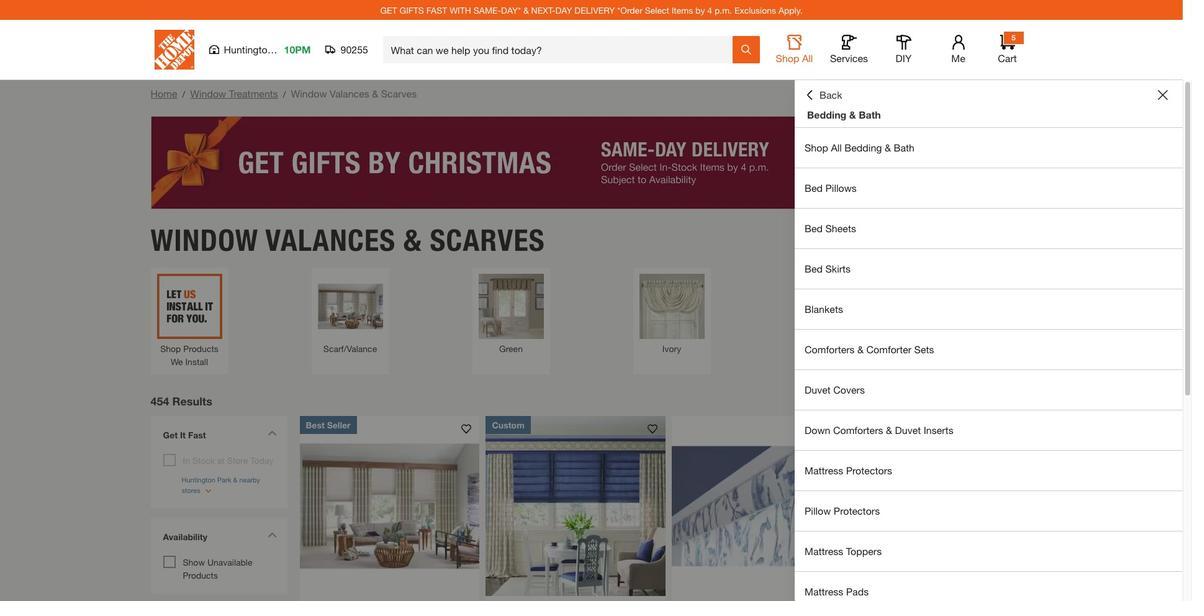 Task type: locate. For each thing, give the bounding box(es) containing it.
bed left sheets
[[805, 222, 823, 234]]

duvet covers link
[[795, 370, 1183, 410]]

0 vertical spatial bed
[[805, 182, 823, 194]]

1 mattress from the top
[[805, 465, 844, 476]]

duvet
[[805, 384, 831, 396], [895, 424, 921, 436]]

mattress toppers
[[805, 545, 882, 557]]

0 vertical spatial mattress
[[805, 465, 844, 476]]

&
[[524, 5, 529, 15], [372, 88, 378, 99], [850, 109, 856, 120], [885, 142, 891, 153], [404, 222, 422, 258], [858, 343, 864, 355], [886, 424, 893, 436]]

comforters inside comforters & comforter sets link
[[805, 343, 855, 355]]

1 vertical spatial valances
[[265, 222, 396, 258]]

products down show
[[183, 570, 218, 580]]

1 vertical spatial products
[[183, 570, 218, 580]]

bedding down back button
[[807, 109, 847, 120]]

0 horizontal spatial home
[[151, 88, 177, 99]]

drawer close image
[[1158, 90, 1168, 100]]

bed left skirts
[[805, 263, 823, 275]]

multi-colored link
[[800, 274, 866, 355]]

shop down apply.
[[776, 52, 800, 64]]

same-
[[474, 5, 501, 15]]

scarf/valance link
[[318, 274, 383, 355]]

duvet inside duvet covers link
[[805, 384, 831, 396]]

3 mattress from the top
[[805, 586, 844, 598]]

a
[[1100, 402, 1104, 411]]

bed skirts link
[[795, 249, 1183, 289]]

covers
[[834, 384, 865, 396]]

mattress up the pillow
[[805, 465, 844, 476]]

wood cornice image
[[300, 416, 480, 596]]

all up back button
[[802, 52, 813, 64]]

all for shop all
[[802, 52, 813, 64]]

inserts
[[924, 424, 954, 436]]

2 horizontal spatial shop
[[805, 142, 829, 153]]

1 vertical spatial scarves
[[430, 222, 545, 258]]

mattress for mattress protectors
[[805, 465, 844, 476]]

all
[[802, 52, 813, 64], [831, 142, 842, 153]]

2 / from the left
[[283, 89, 286, 99]]

1 vertical spatial bed
[[805, 222, 823, 234]]

0 horizontal spatial shop
[[160, 343, 181, 354]]

it
[[180, 430, 186, 440]]

1 vertical spatial shop
[[805, 142, 829, 153]]

home down "the home depot logo"
[[151, 88, 177, 99]]

install
[[185, 356, 208, 367]]

1 bed from the top
[[805, 182, 823, 194]]

stock
[[192, 455, 215, 466]]

products up install
[[183, 343, 219, 354]]

1 horizontal spatial duvet
[[895, 424, 921, 436]]

me
[[952, 52, 966, 64]]

0 horizontal spatial duvet
[[805, 384, 831, 396]]

bed pillows link
[[795, 168, 1183, 208]]

protectors for mattress protectors
[[846, 465, 893, 476]]

0 horizontal spatial all
[[802, 52, 813, 64]]

protectors
[[846, 465, 893, 476], [834, 505, 880, 517]]

mattress
[[805, 465, 844, 476], [805, 545, 844, 557], [805, 586, 844, 598]]

me button
[[939, 35, 979, 65]]

3 bed from the top
[[805, 263, 823, 275]]

shop all bedding & bath
[[805, 142, 915, 153]]

duvet left covers
[[805, 384, 831, 396]]

4
[[708, 5, 712, 15]]

1 horizontal spatial bath
[[894, 142, 915, 153]]

2 mattress from the top
[[805, 545, 844, 557]]

sponsored banner image
[[151, 116, 1033, 209]]

2 bed from the top
[[805, 222, 823, 234]]

2 vertical spatial bed
[[805, 263, 823, 275]]

down
[[805, 424, 831, 436]]

1 vertical spatial all
[[831, 142, 842, 153]]

bed left pillows
[[805, 182, 823, 194]]

0 vertical spatial bedding
[[807, 109, 847, 120]]

mattress inside mattress protectors link
[[805, 465, 844, 476]]

shop
[[776, 52, 800, 64], [805, 142, 829, 153], [160, 343, 181, 354]]

0 vertical spatial all
[[802, 52, 813, 64]]

services button
[[830, 35, 869, 65]]

ivory image
[[639, 274, 705, 339]]

protectors inside mattress protectors link
[[846, 465, 893, 476]]

shop products we install image
[[157, 274, 222, 339]]

1 vertical spatial bedding
[[845, 142, 882, 153]]

shop up we
[[160, 343, 181, 354]]

bed inside bed pillows link
[[805, 182, 823, 194]]

today
[[250, 455, 274, 466]]

/ right home link
[[182, 89, 185, 99]]

0 vertical spatial shop
[[776, 52, 800, 64]]

bedding down bedding & bath
[[845, 142, 882, 153]]

0 horizontal spatial /
[[182, 89, 185, 99]]

with
[[1084, 402, 1098, 411]]

mattress left pads
[[805, 586, 844, 598]]

bed inside bed sheets link
[[805, 222, 823, 234]]

results
[[172, 394, 212, 408]]

1 vertical spatial protectors
[[834, 505, 880, 517]]

menu
[[795, 128, 1183, 601]]

0 vertical spatial comforters
[[805, 343, 855, 355]]

all inside menu
[[831, 142, 842, 153]]

bed
[[805, 182, 823, 194], [805, 222, 823, 234], [805, 263, 823, 275]]

shop inside button
[[776, 52, 800, 64]]

seller
[[327, 420, 351, 430]]

at
[[217, 455, 225, 466]]

day*
[[501, 5, 521, 15]]

1 horizontal spatial /
[[283, 89, 286, 99]]

services
[[830, 52, 868, 64]]

5
[[1012, 33, 1016, 42]]

shop up 'bed pillows'
[[805, 142, 829, 153]]

by
[[696, 5, 705, 15]]

1 horizontal spatial scarves
[[430, 222, 545, 258]]

duvet covers
[[805, 384, 865, 396]]

0 horizontal spatial bath
[[859, 109, 881, 120]]

1 vertical spatial bath
[[894, 142, 915, 153]]

pads
[[846, 586, 869, 598]]

1 vertical spatial home
[[1106, 402, 1126, 411]]

1 vertical spatial mattress
[[805, 545, 844, 557]]

bedding
[[807, 109, 847, 120], [845, 142, 882, 153]]

products
[[183, 343, 219, 354], [183, 570, 218, 580]]

products inside show unavailable products
[[183, 570, 218, 580]]

mattress inside 'mattress toppers' 'link'
[[805, 545, 844, 557]]

bedding & bath
[[807, 109, 881, 120]]

home right a
[[1106, 402, 1126, 411]]

0 vertical spatial duvet
[[805, 384, 831, 396]]

protectors right the pillow
[[834, 505, 880, 517]]

all down bedding & bath
[[831, 142, 842, 153]]

duvet left inserts
[[895, 424, 921, 436]]

0 vertical spatial protectors
[[846, 465, 893, 476]]

all inside button
[[802, 52, 813, 64]]

day
[[556, 5, 572, 15]]

mattress left toppers
[[805, 545, 844, 557]]

protectors inside pillow protectors link
[[834, 505, 880, 517]]

protectors down down comforters & duvet inserts
[[846, 465, 893, 476]]

fabric cornice image
[[486, 416, 666, 596]]

shop inside shop products we install
[[160, 343, 181, 354]]

comforters
[[805, 343, 855, 355], [833, 424, 884, 436]]

back button
[[805, 89, 843, 101]]

cart 5
[[998, 33, 1017, 64]]

1 horizontal spatial shop
[[776, 52, 800, 64]]

mattress inside mattress pads link
[[805, 586, 844, 598]]

chat
[[1066, 402, 1082, 411]]

0 horizontal spatial scarves
[[381, 88, 417, 99]]

1 vertical spatial duvet
[[895, 424, 921, 436]]

1 vertical spatial comforters
[[833, 424, 884, 436]]

next-
[[531, 5, 556, 15]]

2 vertical spatial mattress
[[805, 586, 844, 598]]

/
[[182, 89, 185, 99], [283, 89, 286, 99]]

1 horizontal spatial all
[[831, 142, 842, 153]]

pillows
[[826, 182, 857, 194]]

bed inside bed skirts link
[[805, 263, 823, 275]]

2 vertical spatial shop
[[160, 343, 181, 354]]

pillow
[[805, 505, 831, 517]]

back
[[820, 89, 843, 101]]

bed sheets
[[805, 222, 857, 234]]

fast
[[188, 430, 206, 440]]

comforters & comforter sets link
[[795, 330, 1183, 370]]

0 vertical spatial products
[[183, 343, 219, 354]]

valances
[[330, 88, 369, 99], [265, 222, 396, 258]]

/ right treatments
[[283, 89, 286, 99]]

chat with a home depot expert.
[[1066, 402, 1173, 411]]

multi-colored
[[806, 343, 859, 354]]



Task type: vqa. For each thing, say whether or not it's contained in the screenshot.
JAN to the right
no



Task type: describe. For each thing, give the bounding box(es) containing it.
park
[[276, 43, 296, 55]]

in stock at store today link
[[183, 455, 274, 466]]

0 vertical spatial scarves
[[381, 88, 417, 99]]

canova blackout polyester curtain valance image
[[859, 416, 1039, 596]]

best
[[306, 420, 325, 430]]

toppers
[[846, 545, 882, 557]]

mattress pads
[[805, 586, 869, 598]]

treatments
[[229, 88, 278, 99]]

delivery
[[575, 5, 615, 15]]

ivory link
[[639, 274, 705, 355]]

mattress pads link
[[795, 572, 1183, 601]]

0 vertical spatial valances
[[330, 88, 369, 99]]

10pm
[[284, 43, 311, 55]]

skirts
[[826, 263, 851, 275]]

0 vertical spatial home
[[151, 88, 177, 99]]

0 vertical spatial bath
[[859, 109, 881, 120]]

comforters inside down comforters & duvet inserts link
[[833, 424, 884, 436]]

apply.
[[779, 5, 803, 15]]

1 horizontal spatial home
[[1106, 402, 1126, 411]]

pillow protectors link
[[795, 491, 1183, 531]]

shop all
[[776, 52, 813, 64]]

sheets
[[826, 222, 857, 234]]

bed for bed sheets
[[805, 222, 823, 234]]

get it fast
[[163, 430, 206, 440]]

duvet inside down comforters & duvet inserts link
[[895, 424, 921, 436]]

sets
[[915, 343, 935, 355]]

protectors for pillow protectors
[[834, 505, 880, 517]]

huntington park
[[224, 43, 296, 55]]

in
[[183, 455, 190, 466]]

diy
[[896, 52, 912, 64]]

contour valance only image
[[672, 416, 852, 596]]

90255
[[341, 43, 368, 55]]

select
[[645, 5, 669, 15]]

unavailable
[[207, 557, 252, 567]]

show unavailable products link
[[183, 557, 252, 580]]

green link
[[479, 274, 544, 355]]

we
[[171, 356, 183, 367]]

window valances & scarves
[[151, 222, 545, 258]]

get it fast link
[[157, 422, 281, 451]]

expert.
[[1150, 402, 1173, 411]]

blankets
[[805, 303, 843, 315]]

scarf/valance image
[[318, 274, 383, 339]]

mattress protectors
[[805, 465, 893, 476]]

mattress for mattress pads
[[805, 586, 844, 598]]

shop all button
[[775, 35, 815, 65]]

shop for shop all
[[776, 52, 800, 64]]

show
[[183, 557, 205, 567]]

items
[[672, 5, 693, 15]]

shop products we install
[[160, 343, 219, 367]]

exclusions
[[735, 5, 776, 15]]

get
[[163, 430, 178, 440]]

huntington
[[224, 43, 273, 55]]

scarf/valance
[[323, 343, 377, 354]]

store
[[227, 455, 248, 466]]

products inside shop products we install
[[183, 343, 219, 354]]

menu containing shop all bedding & bath
[[795, 128, 1183, 601]]

90255 button
[[326, 43, 369, 56]]

shop for shop all bedding & bath
[[805, 142, 829, 153]]

mattress protectors link
[[795, 451, 1183, 491]]

bath inside "shop all bedding & bath" link
[[894, 142, 915, 153]]

green
[[499, 343, 523, 354]]

ivory
[[663, 343, 681, 354]]

mattress toppers link
[[795, 532, 1183, 571]]

in stock at store today
[[183, 455, 274, 466]]

*order
[[618, 5, 643, 15]]

bed pillows
[[805, 182, 857, 194]]

window treatments link
[[190, 88, 278, 99]]

down comforters & duvet inserts
[[805, 424, 954, 436]]

rod pocket valance image
[[961, 274, 1026, 339]]

best seller
[[306, 420, 351, 430]]

cart
[[998, 52, 1017, 64]]

shop for shop products we install
[[160, 343, 181, 354]]

feedback link image
[[1176, 210, 1193, 277]]

bed for bed skirts
[[805, 263, 823, 275]]

454
[[151, 394, 169, 408]]

green image
[[479, 274, 544, 339]]

show unavailable products
[[183, 557, 252, 580]]

home / window treatments / window valances & scarves
[[151, 88, 417, 99]]

home link
[[151, 88, 177, 99]]

get
[[380, 5, 397, 15]]

pillow protectors
[[805, 505, 880, 517]]

with
[[450, 5, 471, 15]]

the home depot logo image
[[154, 30, 194, 70]]

shop all bedding & bath link
[[795, 128, 1183, 168]]

gifts
[[400, 5, 424, 15]]

comforter
[[867, 343, 912, 355]]

454 results
[[151, 394, 212, 408]]

fast
[[427, 5, 447, 15]]

colored
[[829, 343, 859, 354]]

multi-
[[806, 343, 829, 354]]

diy button
[[884, 35, 924, 65]]

bed sheets link
[[795, 209, 1183, 248]]

1 / from the left
[[182, 89, 185, 99]]

comforters & comforter sets
[[805, 343, 935, 355]]

What can we help you find today? search field
[[391, 37, 732, 63]]

bed for bed pillows
[[805, 182, 823, 194]]

multi colored image
[[800, 274, 866, 339]]

mattress for mattress toppers
[[805, 545, 844, 557]]

blankets link
[[795, 289, 1183, 329]]

all for shop all bedding & bath
[[831, 142, 842, 153]]

availability
[[163, 531, 207, 542]]

down comforters & duvet inserts link
[[795, 411, 1183, 450]]



